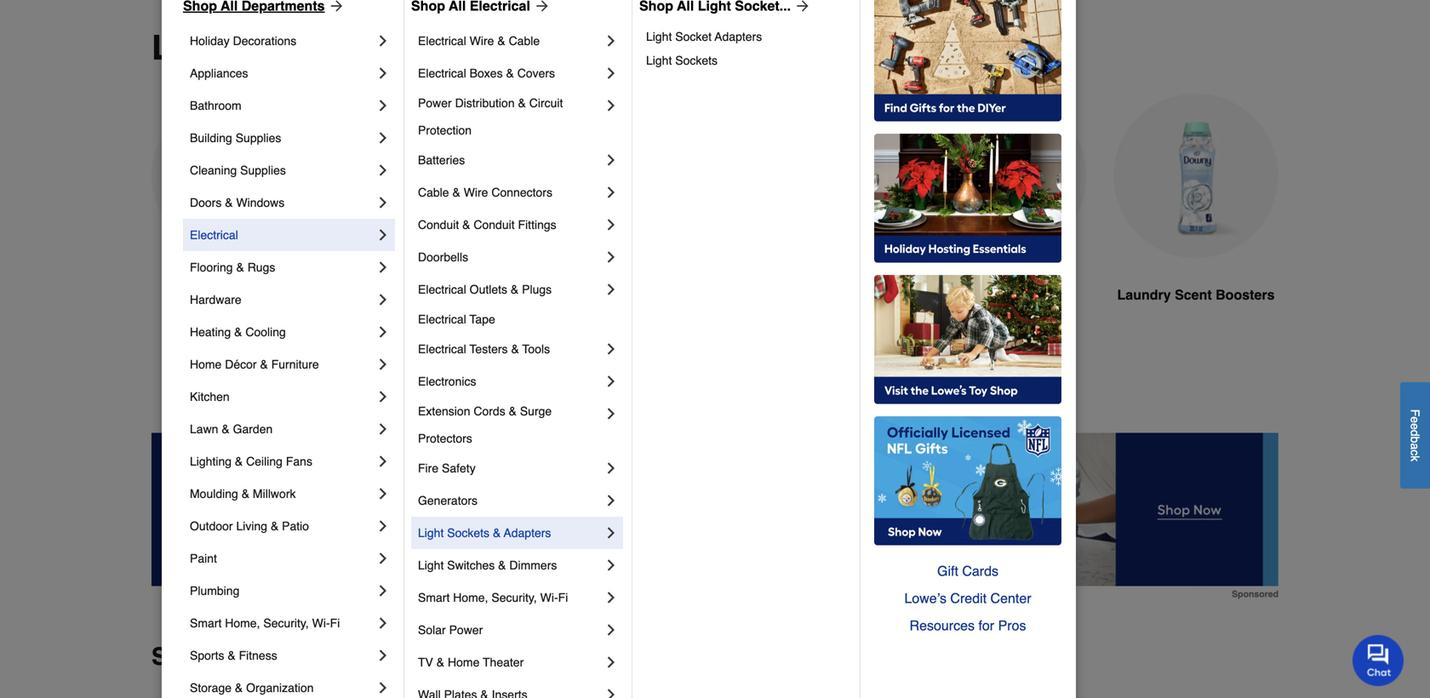 Task type: vqa. For each thing, say whether or not it's contained in the screenshot.
Smart Home, Security, Wi-Fi
yes



Task type: describe. For each thing, give the bounding box(es) containing it.
sockets for light sockets & adapters
[[447, 526, 490, 540]]

lowe's credit center
[[905, 590, 1031, 606]]

gift cards link
[[874, 558, 1062, 585]]

& inside conduit & conduit fittings link
[[462, 218, 470, 232]]

chevron right image for light switches & dimmers link on the left bottom of page
[[603, 557, 620, 574]]

lawn & garden
[[190, 422, 273, 436]]

building supplies
[[190, 131, 281, 145]]

light switches & dimmers link
[[418, 549, 603, 581]]

cards
[[962, 563, 999, 579]]

outdoor living & patio link
[[190, 510, 375, 542]]

extension cords & surge protectors
[[418, 404, 555, 445]]

storage
[[190, 681, 232, 695]]

chevron right image for electrical boxes & covers
[[603, 65, 620, 82]]

safety
[[442, 461, 476, 475]]

scent
[[1175, 287, 1212, 303]]

stain
[[596, 287, 630, 303]]

power distribution & circuit protection
[[418, 96, 566, 137]]

officially licensed n f l gifts. shop now. image
[[874, 416, 1062, 546]]

1 vertical spatial fi
[[330, 616, 340, 630]]

f
[[1409, 409, 1422, 417]]

chevron right image for building supplies link
[[375, 129, 392, 146]]

light switches & dimmers
[[418, 558, 557, 572]]

security, for chevron right image related to right smart home, security, wi-fi link
[[492, 591, 537, 604]]

chevron right image for "tv & home theater" 'link'
[[603, 654, 620, 671]]

& inside the light sockets & adapters link
[[493, 526, 501, 540]]

chat invite button image
[[1353, 634, 1405, 686]]

boxes
[[470, 66, 503, 80]]

visit the lowe's toy shop. image
[[874, 275, 1062, 404]]

doors & windows
[[190, 196, 285, 209]]

light for light socket adapters
[[646, 30, 672, 43]]

dimmers
[[509, 558, 557, 572]]

electrical wire & cable link
[[418, 25, 603, 57]]

lighting & ceiling fans link
[[190, 445, 375, 478]]

tv
[[418, 656, 433, 669]]

chevron right image for appliances
[[375, 65, 392, 82]]

1 vertical spatial smart home, security, wi-fi
[[190, 616, 340, 630]]

chevron right image for storage & organization
[[375, 679, 392, 696]]

chevron right image for cleaning supplies link
[[375, 162, 392, 179]]

holiday decorations link
[[190, 25, 375, 57]]

rugs
[[247, 261, 275, 274]]

laundry detergent
[[174, 287, 295, 303]]

cleaning
[[190, 163, 237, 177]]

for
[[979, 618, 994, 633]]

& inside power distribution & circuit protection
[[518, 96, 526, 110]]

gift
[[937, 563, 959, 579]]

& inside moulding & millwork link
[[242, 487, 249, 501]]

& inside "doors & windows" "link"
[[225, 196, 233, 209]]

chevron right image for extension cords & surge protectors link
[[603, 405, 620, 422]]

shop
[[152, 643, 211, 670]]

chevron right image for kitchen link
[[375, 388, 392, 405]]

& inside "storage & organization" 'link'
[[235, 681, 243, 695]]

chevron right image for plumbing link
[[375, 582, 392, 599]]

fans
[[286, 455, 312, 468]]

home inside "tv & home theater" 'link'
[[448, 656, 480, 669]]

2 conduit from the left
[[474, 218, 515, 232]]

& inside lighting & ceiling fans link
[[235, 455, 243, 468]]

garden
[[233, 422, 273, 436]]

laundry for laundry scent boosters
[[1117, 287, 1171, 303]]

& inside "tv & home theater" 'link'
[[437, 656, 445, 669]]

storage & organization link
[[190, 672, 375, 698]]

fitness
[[239, 649, 277, 662]]

k
[[1409, 456, 1422, 462]]

generators link
[[418, 484, 603, 517]]

furniture
[[271, 358, 319, 371]]

extension cords & surge protectors link
[[418, 398, 603, 452]]

doors
[[190, 196, 222, 209]]

gift cards
[[937, 563, 999, 579]]

shop by brand
[[152, 643, 321, 670]]

heating & cooling link
[[190, 316, 375, 348]]

fabric softeners
[[373, 287, 480, 303]]

surge
[[520, 404, 552, 418]]

appliances link
[[190, 57, 375, 89]]

light sockets & adapters link
[[418, 517, 603, 549]]

laundry stain removers link
[[536, 94, 702, 346]]

laundry up bathroom
[[152, 28, 286, 67]]

chevron right image for solar power
[[603, 621, 620, 639]]

laundry scent boosters
[[1117, 287, 1275, 303]]

moulding
[[190, 487, 238, 501]]

sports
[[190, 649, 224, 662]]

electrical tape
[[418, 312, 495, 326]]

light sockets link
[[646, 49, 848, 72]]

chevron right image for electrical
[[375, 226, 392, 243]]

sports & fitness link
[[190, 639, 375, 672]]

fresheners
[[989, 287, 1063, 303]]

sockets for light sockets
[[675, 54, 718, 67]]

chevron right image for lawn & garden
[[375, 421, 392, 438]]

solar
[[418, 623, 446, 637]]

extension
[[418, 404, 470, 418]]

light sockets & adapters
[[418, 526, 551, 540]]

tape
[[470, 312, 495, 326]]

1 vertical spatial wire
[[464, 186, 488, 199]]

laundry for laundry stain removers
[[539, 287, 592, 303]]

chevron right image for fire safety link
[[603, 460, 620, 477]]

orange box of tide washing machine cleaner. image
[[729, 94, 894, 258]]

cooling
[[246, 325, 286, 339]]

power inside power distribution & circuit protection
[[418, 96, 452, 110]]

2 arrow right image from the left
[[791, 0, 811, 14]]

laundry detergent link
[[152, 94, 317, 346]]

1 horizontal spatial smart home, security, wi-fi
[[418, 591, 568, 604]]

holiday hosting essentials. image
[[874, 134, 1062, 263]]

tv & home theater
[[418, 656, 524, 669]]

& inside electrical testers & tools 'link'
[[511, 342, 519, 356]]

outlets
[[470, 283, 507, 296]]

fire safety
[[418, 461, 476, 475]]

batteries
[[418, 153, 465, 167]]

electrical for electrical
[[190, 228, 238, 242]]

electrical for electrical outlets & plugs
[[418, 283, 466, 296]]

chevron right image for holiday decorations link
[[375, 32, 392, 49]]

theater
[[483, 656, 524, 669]]

living
[[236, 519, 267, 533]]

kitchen
[[190, 390, 230, 404]]

1 vertical spatial power
[[449, 623, 483, 637]]

light for light sockets
[[646, 54, 672, 67]]

flooring & rugs
[[190, 261, 275, 274]]

chevron right image for power distribution & circuit protection
[[603, 97, 620, 114]]

lighting
[[190, 455, 232, 468]]

& inside flooring & rugs link
[[236, 261, 244, 274]]

doorbells
[[418, 250, 468, 264]]

conduit & conduit fittings link
[[418, 209, 603, 241]]

paint link
[[190, 542, 375, 575]]

socket
[[675, 30, 712, 43]]

chevron right image for lighting & ceiling fans
[[375, 453, 392, 470]]

décor
[[225, 358, 257, 371]]

1 conduit from the left
[[418, 218, 459, 232]]

flooring
[[190, 261, 233, 274]]

1 vertical spatial smart
[[190, 616, 222, 630]]

hardware link
[[190, 284, 375, 316]]

generators
[[418, 494, 478, 507]]

doors & windows link
[[190, 186, 375, 219]]

bathroom link
[[190, 89, 375, 122]]

building supplies link
[[190, 122, 375, 154]]

adapters inside the "light socket adapters" link
[[715, 30, 762, 43]]

& inside electrical boxes & covers link
[[506, 66, 514, 80]]

resources
[[910, 618, 975, 633]]

detergent
[[231, 287, 295, 303]]

advertisement region
[[152, 433, 1279, 599]]

tools
[[522, 342, 550, 356]]

chevron right image for flooring & rugs link
[[375, 259, 392, 276]]

find gifts for the diyer. image
[[874, 0, 1062, 122]]

resources for pros link
[[874, 612, 1062, 639]]

sports & fitness
[[190, 649, 277, 662]]

electrical for electrical tape
[[418, 312, 466, 326]]



Task type: locate. For each thing, give the bounding box(es) containing it.
& left tools
[[511, 342, 519, 356]]

wi- up the brand
[[312, 616, 330, 630]]

chevron right image for bathroom
[[375, 97, 392, 114]]

0 vertical spatial wire
[[470, 34, 494, 48]]

b
[[1409, 436, 1422, 443]]

1 vertical spatial home
[[448, 656, 480, 669]]

2 vertical spatial supplies
[[240, 163, 286, 177]]

arrow right image up "laundry supplies"
[[325, 0, 345, 14]]

sockets up switches
[[447, 526, 490, 540]]

arrow right image
[[325, 0, 345, 14], [791, 0, 811, 14]]

home
[[190, 358, 222, 371], [448, 656, 480, 669]]

laundry inside laundry stain removers link
[[539, 287, 592, 303]]

0 vertical spatial security,
[[492, 591, 537, 604]]

bottle of downy laundry scent booster. image
[[1114, 94, 1279, 258]]

wi- down dimmers
[[540, 591, 558, 604]]

0 horizontal spatial adapters
[[504, 526, 551, 540]]

laundry scent boosters link
[[1114, 94, 1279, 346]]

2 fabric from the left
[[945, 287, 986, 303]]

chevron right image
[[375, 65, 392, 82], [603, 65, 620, 82], [375, 97, 392, 114], [603, 97, 620, 114], [603, 184, 620, 201], [375, 194, 392, 211], [375, 226, 392, 243], [603, 281, 620, 298], [375, 291, 392, 308], [603, 341, 620, 358], [375, 356, 392, 373], [603, 373, 620, 390], [375, 421, 392, 438], [375, 453, 392, 470], [375, 518, 392, 535], [375, 550, 392, 567], [603, 621, 620, 639], [375, 647, 392, 664], [375, 679, 392, 696]]

light for light switches & dimmers
[[418, 558, 444, 572]]

electrical inside electrical outlets & plugs link
[[418, 283, 466, 296]]

& left cooling
[[234, 325, 242, 339]]

electrical up "electrical boxes & covers"
[[418, 34, 466, 48]]

electrical
[[418, 34, 466, 48], [418, 66, 466, 80], [190, 228, 238, 242], [418, 283, 466, 296], [418, 312, 466, 326], [418, 342, 466, 356]]

kitchen link
[[190, 381, 375, 413]]

organization
[[246, 681, 314, 695]]

chevron right image for doorbells link
[[603, 249, 620, 266]]

light down generators
[[418, 526, 444, 540]]

1 horizontal spatial smart
[[418, 591, 450, 604]]

1 horizontal spatial security,
[[492, 591, 537, 604]]

smart up solar
[[418, 591, 450, 604]]

pros
[[998, 618, 1026, 633]]

chevron right image for batteries link
[[603, 152, 620, 169]]

a
[[1409, 443, 1422, 450]]

electronics link
[[418, 365, 603, 398]]

electrical boxes & covers
[[418, 66, 555, 80]]

plumbing link
[[190, 575, 375, 607]]

e up b
[[1409, 423, 1422, 430]]

& left plugs
[[511, 283, 519, 296]]

0 horizontal spatial wi-
[[312, 616, 330, 630]]

& up electrical boxes & covers link on the left top of page
[[497, 34, 505, 48]]

0 vertical spatial home,
[[453, 591, 488, 604]]

fabric softeners link
[[344, 94, 509, 346]]

decorations
[[233, 34, 297, 48]]

adapters up light sockets link at the top
[[715, 30, 762, 43]]

arrow right image up the "light socket adapters" link
[[791, 0, 811, 14]]

security, up solar power link
[[492, 591, 537, 604]]

chevron right image for the light sockets & adapters link
[[603, 524, 620, 541]]

arrow right image
[[530, 0, 551, 14]]

electrical inside electrical wire & cable link
[[418, 34, 466, 48]]

chevron right image for doors & windows
[[375, 194, 392, 211]]

& inside the sports & fitness "link"
[[228, 649, 236, 662]]

electrical left boxes
[[418, 66, 466, 80]]

softeners
[[417, 287, 480, 303]]

light
[[646, 30, 672, 43], [646, 54, 672, 67], [418, 526, 444, 540], [418, 558, 444, 572]]

0 horizontal spatial sockets
[[447, 526, 490, 540]]

0 vertical spatial smart home, security, wi-fi
[[418, 591, 568, 604]]

e
[[1409, 417, 1422, 423], [1409, 423, 1422, 430]]

& inside 'outdoor living & patio' "link"
[[271, 519, 279, 533]]

laundry down flooring
[[174, 287, 227, 303]]

& left rugs
[[236, 261, 244, 274]]

home down the "solar power"
[[448, 656, 480, 669]]

chevron right image for generators link
[[603, 492, 620, 509]]

fi
[[558, 591, 568, 604], [330, 616, 340, 630]]

credit
[[950, 590, 987, 606]]

fabric left fresheners
[[945, 287, 986, 303]]

wire up "conduit & conduit fittings"
[[464, 186, 488, 199]]

0 horizontal spatial security,
[[263, 616, 309, 630]]

& right tv
[[437, 656, 445, 669]]

conduit up the doorbells at the top left of page
[[418, 218, 459, 232]]

light inside the "light socket adapters" link
[[646, 30, 672, 43]]

electrical for electrical boxes & covers
[[418, 66, 466, 80]]

laundry left stain
[[539, 287, 592, 303]]

supplies for cleaning supplies
[[240, 163, 286, 177]]

1 vertical spatial wi-
[[312, 616, 330, 630]]

0 vertical spatial supplies
[[295, 28, 437, 67]]

&
[[497, 34, 505, 48], [506, 66, 514, 80], [518, 96, 526, 110], [452, 186, 460, 199], [225, 196, 233, 209], [462, 218, 470, 232], [236, 261, 244, 274], [511, 283, 519, 296], [234, 325, 242, 339], [511, 342, 519, 356], [260, 358, 268, 371], [509, 404, 517, 418], [222, 422, 230, 436], [235, 455, 243, 468], [242, 487, 249, 501], [271, 519, 279, 533], [493, 526, 501, 540], [498, 558, 506, 572], [228, 649, 236, 662], [437, 656, 445, 669], [235, 681, 243, 695]]

home, down switches
[[453, 591, 488, 604]]

moulding & millwork link
[[190, 478, 375, 510]]

chevron right image for leftmost smart home, security, wi-fi link
[[375, 615, 392, 632]]

0 vertical spatial sockets
[[675, 54, 718, 67]]

1 horizontal spatial wi-
[[540, 591, 558, 604]]

0 horizontal spatial home,
[[225, 616, 260, 630]]

outdoor
[[190, 519, 233, 533]]

chevron right image for moulding & millwork link
[[375, 485, 392, 502]]

electrical inside electrical boxes & covers link
[[418, 66, 466, 80]]

home inside "home décor & furniture" link
[[190, 358, 222, 371]]

1 horizontal spatial smart home, security, wi-fi link
[[418, 581, 603, 614]]

sockets down socket at the top
[[675, 54, 718, 67]]

electrical testers & tools link
[[418, 333, 603, 365]]

light socket adapters link
[[646, 25, 848, 49]]

cable
[[509, 34, 540, 48], [418, 186, 449, 199]]

1 vertical spatial cable
[[418, 186, 449, 199]]

& inside extension cords & surge protectors
[[509, 404, 517, 418]]

home, up sports & fitness
[[225, 616, 260, 630]]

0 horizontal spatial smart home, security, wi-fi link
[[190, 607, 375, 639]]

chevron right image for conduit & conduit fittings link
[[603, 216, 620, 233]]

0 horizontal spatial fi
[[330, 616, 340, 630]]

cable down batteries
[[418, 186, 449, 199]]

appliances
[[190, 66, 248, 80]]

electrical up flooring
[[190, 228, 238, 242]]

power up protection
[[418, 96, 452, 110]]

electrical down the doorbells at the top left of page
[[418, 283, 466, 296]]

smart home, security, wi-fi
[[418, 591, 568, 604], [190, 616, 340, 630]]

0 horizontal spatial home
[[190, 358, 222, 371]]

flooring & rugs link
[[190, 251, 375, 284]]

1 horizontal spatial conduit
[[474, 218, 515, 232]]

switches
[[447, 558, 495, 572]]

1 vertical spatial security,
[[263, 616, 309, 630]]

chevron right image for electrical testers & tools
[[603, 341, 620, 358]]

wire up boxes
[[470, 34, 494, 48]]

electrical outlets & plugs
[[418, 283, 552, 296]]

0 vertical spatial cable
[[509, 34, 540, 48]]

laundry stain removers
[[539, 287, 699, 303]]

1 vertical spatial home,
[[225, 616, 260, 630]]

removers
[[633, 287, 699, 303]]

0 vertical spatial home
[[190, 358, 222, 371]]

power up tv & home theater at left bottom
[[449, 623, 483, 637]]

fi up solar power link
[[558, 591, 568, 604]]

0 vertical spatial power
[[418, 96, 452, 110]]

1 horizontal spatial sockets
[[675, 54, 718, 67]]

chevron right image for home décor & furniture
[[375, 356, 392, 373]]

light sockets
[[646, 54, 718, 67]]

smart up sports
[[190, 616, 222, 630]]

chevron right image for electronics
[[603, 373, 620, 390]]

2 e from the top
[[1409, 423, 1422, 430]]

& left circuit
[[518, 96, 526, 110]]

light for light sockets & adapters
[[418, 526, 444, 540]]

smart home, security, wi-fi link down "light switches & dimmers"
[[418, 581, 603, 614]]

chevron right image for hardware
[[375, 291, 392, 308]]

& inside 'lawn & garden' link
[[222, 422, 230, 436]]

fittings
[[518, 218, 556, 232]]

cable up covers
[[509, 34, 540, 48]]

cable inside electrical wire & cable link
[[509, 34, 540, 48]]

& right boxes
[[506, 66, 514, 80]]

0 vertical spatial smart
[[418, 591, 450, 604]]

electrical boxes & covers link
[[418, 57, 603, 89]]

chevron right image for right smart home, security, wi-fi link
[[603, 589, 620, 606]]

0 vertical spatial fi
[[558, 591, 568, 604]]

boosters
[[1216, 287, 1275, 303]]

& down batteries
[[452, 186, 460, 199]]

lowe's credit center link
[[874, 585, 1062, 612]]

solar power
[[418, 623, 483, 637]]

light left switches
[[418, 558, 444, 572]]

lighting & ceiling fans
[[190, 455, 312, 468]]

0 horizontal spatial smart
[[190, 616, 222, 630]]

& left ceiling
[[235, 455, 243, 468]]

1 horizontal spatial fabric
[[945, 287, 986, 303]]

0 vertical spatial adapters
[[715, 30, 762, 43]]

& inside "home décor & furniture" link
[[260, 358, 268, 371]]

& right sports
[[228, 649, 236, 662]]

chevron right image for outdoor living & patio
[[375, 518, 392, 535]]

millwork
[[253, 487, 296, 501]]

electrical wire & cable
[[418, 34, 540, 48]]

1 vertical spatial sockets
[[447, 526, 490, 540]]

testers
[[470, 342, 508, 356]]

adapters up dimmers
[[504, 526, 551, 540]]

smart home, security, wi-fi link
[[418, 581, 603, 614], [190, 607, 375, 639]]

0 vertical spatial wi-
[[540, 591, 558, 604]]

electrical for electrical wire & cable
[[418, 34, 466, 48]]

0 horizontal spatial fabric
[[373, 287, 414, 303]]

chevron right image for electrical outlets & plugs
[[603, 281, 620, 298]]

sockets
[[675, 54, 718, 67], [447, 526, 490, 540]]

& inside electrical wire & cable link
[[497, 34, 505, 48]]

electrical inside electrical testers & tools 'link'
[[418, 342, 466, 356]]

power distribution & circuit protection link
[[418, 89, 603, 144]]

smart home, security, wi-fi up fitness
[[190, 616, 340, 630]]

white bottle of shout stain remover. image
[[536, 94, 702, 259]]

electrical inside electrical link
[[190, 228, 238, 242]]

fabric left softeners at the top left
[[373, 287, 414, 303]]

e up d
[[1409, 417, 1422, 423]]

doorbells link
[[418, 241, 603, 273]]

green container of gain laundry detergent. image
[[152, 94, 317, 258]]

chevron right image
[[375, 32, 392, 49], [603, 32, 620, 49], [375, 129, 392, 146], [603, 152, 620, 169], [375, 162, 392, 179], [603, 216, 620, 233], [603, 249, 620, 266], [375, 259, 392, 276], [375, 324, 392, 341], [375, 388, 392, 405], [603, 405, 620, 422], [603, 460, 620, 477], [375, 485, 392, 502], [603, 492, 620, 509], [603, 524, 620, 541], [603, 557, 620, 574], [375, 582, 392, 599], [603, 589, 620, 606], [375, 615, 392, 632], [603, 654, 620, 671], [603, 686, 620, 698]]

cleaners
[[783, 307, 840, 323]]

fabric fresheners link
[[921, 94, 1086, 346]]

fabric
[[373, 287, 414, 303], [945, 287, 986, 303]]

& inside heating & cooling link
[[234, 325, 242, 339]]

& right 'décor'
[[260, 358, 268, 371]]

electrical inside electrical tape link
[[418, 312, 466, 326]]

c
[[1409, 450, 1422, 456]]

& right "lawn"
[[222, 422, 230, 436]]

bathroom
[[190, 99, 242, 112]]

1 horizontal spatial cable
[[509, 34, 540, 48]]

& left dimmers
[[498, 558, 506, 572]]

chevron right image for paint
[[375, 550, 392, 567]]

& right storage
[[235, 681, 243, 695]]

& inside cable & wire connectors link
[[452, 186, 460, 199]]

& up "light switches & dimmers"
[[493, 526, 501, 540]]

laundry for laundry detergent
[[174, 287, 227, 303]]

security, for leftmost smart home, security, wi-fi link's chevron right image
[[263, 616, 309, 630]]

distribution
[[455, 96, 515, 110]]

& right "doors"
[[225, 196, 233, 209]]

& left millwork
[[242, 487, 249, 501]]

chevron right image for heating & cooling link
[[375, 324, 392, 341]]

adapters inside the light sockets & adapters link
[[504, 526, 551, 540]]

conduit down cable & wire connectors on the left top of page
[[474, 218, 515, 232]]

home décor & furniture link
[[190, 348, 375, 381]]

protectors
[[418, 432, 472, 445]]

electrical testers & tools
[[418, 342, 550, 356]]

fabric for fabric softeners
[[373, 287, 414, 303]]

chevron right image for cable & wire connectors
[[603, 184, 620, 201]]

1 horizontal spatial fi
[[558, 591, 568, 604]]

outdoor living & patio
[[190, 519, 309, 533]]

windows
[[236, 196, 285, 209]]

heating
[[190, 325, 231, 339]]

blue bottle of downy fabric softener. image
[[344, 94, 509, 258]]

light down light socket adapters
[[646, 54, 672, 67]]

home up kitchen
[[190, 358, 222, 371]]

0 horizontal spatial smart home, security, wi-fi
[[190, 616, 340, 630]]

laundry inside laundry scent boosters "link"
[[1117, 287, 1171, 303]]

blue spray bottle of febreze fabric freshener. image
[[921, 94, 1086, 259]]

ceiling
[[246, 455, 283, 468]]

1 horizontal spatial home,
[[453, 591, 488, 604]]

fi up the sports & fitness "link"
[[330, 616, 340, 630]]

cable inside cable & wire connectors link
[[418, 186, 449, 199]]

& inside electrical outlets & plugs link
[[511, 283, 519, 296]]

light inside light sockets link
[[646, 54, 672, 67]]

1 horizontal spatial arrow right image
[[791, 0, 811, 14]]

light up the light sockets
[[646, 30, 672, 43]]

1 e from the top
[[1409, 417, 1422, 423]]

& right cords
[[509, 404, 517, 418]]

patio
[[282, 519, 309, 533]]

adapters
[[715, 30, 762, 43], [504, 526, 551, 540]]

electrical up electronics
[[418, 342, 466, 356]]

smart home, security, wi-fi link up the brand
[[190, 607, 375, 639]]

security, down plumbing link
[[263, 616, 309, 630]]

0 horizontal spatial cable
[[418, 186, 449, 199]]

fabric for fabric fresheners
[[945, 287, 986, 303]]

electrical for electrical testers & tools
[[418, 342, 466, 356]]

chevron right image for electrical wire & cable link
[[603, 32, 620, 49]]

laundry inside laundry detergent link
[[174, 287, 227, 303]]

1 vertical spatial supplies
[[236, 131, 281, 145]]

1 horizontal spatial adapters
[[715, 30, 762, 43]]

electrical tape link
[[418, 306, 620, 333]]

lawn
[[190, 422, 218, 436]]

0 horizontal spatial conduit
[[418, 218, 459, 232]]

wi-
[[540, 591, 558, 604], [312, 616, 330, 630]]

conduit
[[418, 218, 459, 232], [474, 218, 515, 232]]

1 fabric from the left
[[373, 287, 414, 303]]

1 arrow right image from the left
[[325, 0, 345, 14]]

1 horizontal spatial home
[[448, 656, 480, 669]]

chevron right image for sports & fitness
[[375, 647, 392, 664]]

electrical down softeners at the top left
[[418, 312, 466, 326]]

smart home, security, wi-fi down "light switches & dimmers"
[[418, 591, 568, 604]]

fabric fresheners
[[945, 287, 1063, 303]]

light inside light switches & dimmers link
[[418, 558, 444, 572]]

laundry left scent
[[1117, 287, 1171, 303]]

& inside light switches & dimmers link
[[498, 558, 506, 572]]

supplies for building supplies
[[236, 131, 281, 145]]

cleaning supplies
[[190, 163, 286, 177]]

1 vertical spatial adapters
[[504, 526, 551, 540]]

0 horizontal spatial arrow right image
[[325, 0, 345, 14]]

& down cable & wire connectors on the left top of page
[[462, 218, 470, 232]]

solar power link
[[418, 614, 603, 646]]

& left patio
[[271, 519, 279, 533]]



